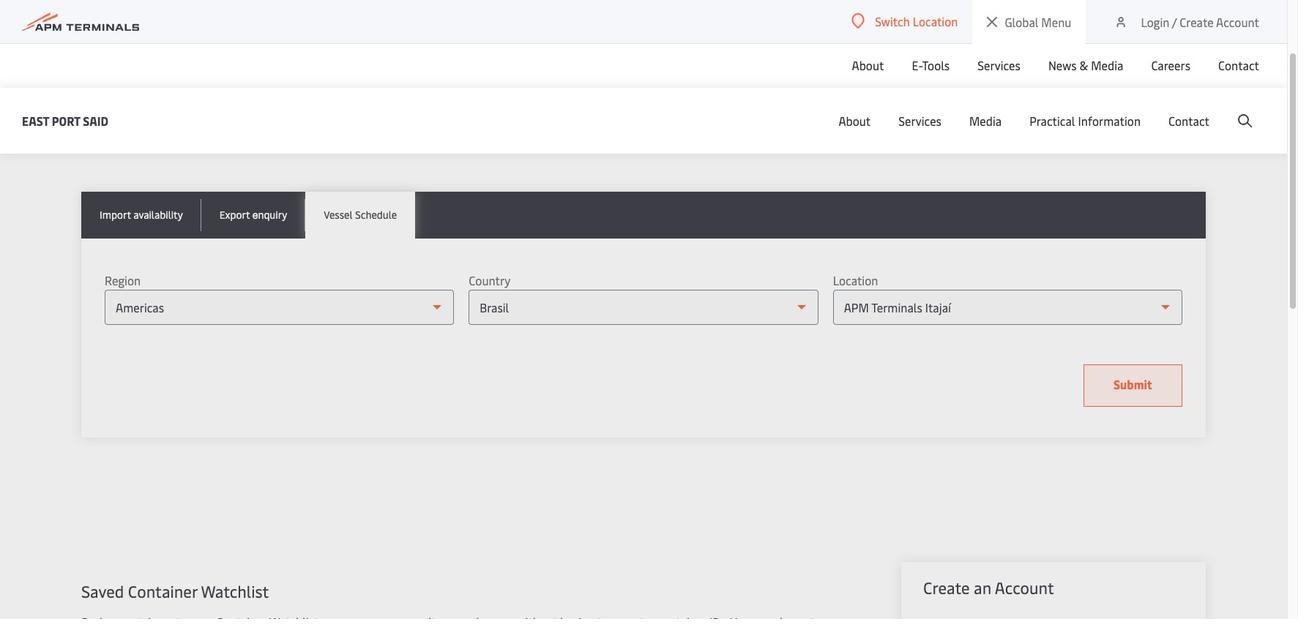 Task type: vqa. For each thing, say whether or not it's contained in the screenshot.
the in
no



Task type: locate. For each thing, give the bounding box(es) containing it.
menu
[[1042, 14, 1072, 30]]

account inside login / create account link
[[1217, 14, 1260, 30]]

careers
[[1152, 57, 1191, 73]]

said
[[83, 112, 109, 129]]

contact button
[[1219, 43, 1260, 87]]

media down services popup button
[[970, 113, 1002, 129]]

0 vertical spatial media
[[1092, 57, 1124, 73]]

1 vertical spatial contact
[[1169, 113, 1210, 129]]

vessel schedule
[[324, 208, 397, 222]]

media
[[1092, 57, 1124, 73], [970, 113, 1002, 129]]

tab list
[[81, 192, 1207, 239]]

create
[[1180, 14, 1214, 30], [924, 577, 971, 599]]

1 vertical spatial account
[[995, 577, 1055, 599]]

about for e-tools
[[852, 57, 885, 73]]

about
[[852, 57, 885, 73], [839, 113, 871, 129]]

contact down login / create account
[[1219, 57, 1260, 73]]

services
[[978, 57, 1021, 73], [899, 113, 942, 129]]

services down 'e-'
[[899, 113, 942, 129]]

1 horizontal spatial services
[[978, 57, 1021, 73]]

1 horizontal spatial create
[[1180, 14, 1214, 30]]

0 vertical spatial create
[[1180, 14, 1214, 30]]

practical information button
[[1030, 88, 1141, 154]]

contact button
[[1169, 88, 1210, 154]]

media right the news
[[1092, 57, 1124, 73]]

about down about dropdown button
[[839, 113, 871, 129]]

e-
[[912, 57, 923, 73]]

east port said
[[22, 112, 109, 129]]

1 horizontal spatial contact
[[1219, 57, 1260, 73]]

news
[[1049, 57, 1077, 73]]

account up contact popup button
[[1217, 14, 1260, 30]]

media inside popup button
[[1092, 57, 1124, 73]]

account
[[1217, 14, 1260, 30], [995, 577, 1055, 599]]

0 horizontal spatial &
[[436, 40, 467, 98]]

0 vertical spatial location
[[913, 13, 959, 29]]

contact down careers popup button
[[1169, 113, 1210, 129]]

0 horizontal spatial contact
[[1169, 113, 1210, 129]]

switch
[[876, 13, 910, 29]]

1 horizontal spatial &
[[1080, 57, 1089, 73]]

0 vertical spatial services
[[978, 57, 1021, 73]]

0 horizontal spatial create
[[924, 577, 971, 599]]

about left 'e-'
[[852, 57, 885, 73]]

news & media button
[[1049, 43, 1124, 87]]

contact
[[1219, 57, 1260, 73], [1169, 113, 1210, 129]]

export еnquiry
[[220, 208, 287, 222]]

0 horizontal spatial services
[[899, 113, 942, 129]]

&
[[436, 40, 467, 98], [1080, 57, 1089, 73]]

0 vertical spatial contact
[[1219, 57, 1260, 73]]

e-tools button
[[912, 43, 950, 87]]

saved
[[81, 581, 124, 603]]

vessel schedule button
[[306, 192, 416, 239]]

location
[[913, 13, 959, 29], [833, 273, 879, 289]]

east port said link
[[22, 112, 109, 130]]

create left the an
[[924, 577, 971, 599]]

media button
[[970, 88, 1002, 154]]

account right the an
[[995, 577, 1055, 599]]

1 vertical spatial about
[[839, 113, 871, 129]]

1 horizontal spatial media
[[1092, 57, 1124, 73]]

services button
[[978, 43, 1021, 87]]

export еnquiry button
[[201, 192, 306, 239]]

create right /
[[1180, 14, 1214, 30]]

0 vertical spatial about
[[852, 57, 885, 73]]

about button
[[852, 43, 885, 87]]

an
[[974, 577, 992, 599]]

1 vertical spatial location
[[833, 273, 879, 289]]

notifications
[[593, 40, 832, 98]]

tab list containing import availability
[[81, 192, 1207, 239]]

container
[[81, 40, 261, 98], [128, 581, 197, 603]]

services for services dropdown button
[[899, 113, 942, 129]]

email
[[478, 40, 582, 98]]

services down global
[[978, 57, 1021, 73]]

services button
[[899, 88, 942, 154]]

tools
[[923, 57, 950, 73]]

vessel
[[324, 208, 353, 222]]

/
[[1173, 14, 1178, 30]]

0 horizontal spatial media
[[970, 113, 1002, 129]]

tracking
[[271, 40, 426, 98]]

e-tools
[[912, 57, 950, 73]]

0 vertical spatial account
[[1217, 14, 1260, 30]]

saved container watchlist
[[81, 581, 269, 603]]

1 vertical spatial services
[[899, 113, 942, 129]]

1 horizontal spatial account
[[1217, 14, 1260, 30]]



Task type: describe. For each thing, give the bounding box(es) containing it.
1 vertical spatial create
[[924, 577, 971, 599]]

1 horizontal spatial location
[[913, 13, 959, 29]]

1 vertical spatial media
[[970, 113, 1002, 129]]

switch location
[[876, 13, 959, 29]]

import availability button
[[81, 192, 201, 239]]

0 horizontal spatial location
[[833, 273, 879, 289]]

careers button
[[1152, 43, 1191, 87]]

news & media
[[1049, 57, 1124, 73]]

import availability
[[100, 208, 183, 222]]

schedule
[[355, 208, 397, 222]]

contact for contact popup button
[[1219, 57, 1260, 73]]

practical information
[[1030, 113, 1141, 129]]

global
[[1005, 14, 1039, 30]]

country
[[469, 273, 511, 289]]

services for services popup button
[[978, 57, 1021, 73]]

east
[[22, 112, 49, 129]]

import
[[100, 208, 131, 222]]

contact for contact dropdown button
[[1169, 113, 1210, 129]]

& inside popup button
[[1080, 57, 1089, 73]]

0 vertical spatial container
[[81, 40, 261, 98]]

login
[[1142, 14, 1170, 30]]

login / create account
[[1142, 14, 1260, 30]]

practical
[[1030, 113, 1076, 129]]

еnquiry
[[253, 208, 287, 222]]

watchlist
[[201, 581, 269, 603]]

export
[[220, 208, 250, 222]]

region
[[105, 273, 141, 289]]

port
[[52, 112, 80, 129]]

global menu button
[[973, 0, 1087, 44]]

login / create account link
[[1115, 0, 1260, 43]]

about for services
[[839, 113, 871, 129]]

about button
[[839, 88, 871, 154]]

information
[[1079, 113, 1141, 129]]

1 vertical spatial container
[[128, 581, 197, 603]]

availability
[[133, 208, 183, 222]]

global menu
[[1005, 14, 1072, 30]]

container tracking & email notifications
[[81, 40, 832, 98]]

switch location button
[[852, 13, 959, 29]]

0 horizontal spatial account
[[995, 577, 1055, 599]]

create an account
[[924, 577, 1055, 599]]



